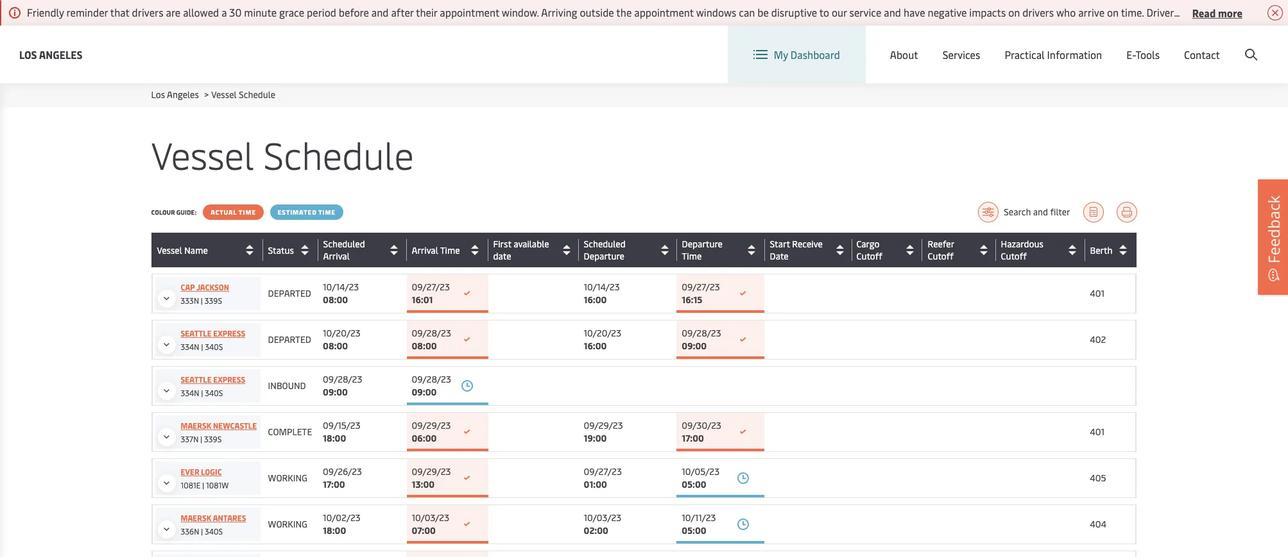 Task type: locate. For each thing, give the bounding box(es) containing it.
los angeles link down friendly
[[19, 47, 83, 63]]

schedule
[[239, 89, 276, 101], [264, 129, 414, 180]]

340s up newcastle
[[205, 388, 223, 399]]

| inside ever logic 1081e | 1081w
[[202, 481, 204, 491]]

departed
[[268, 288, 311, 300], [268, 334, 311, 346]]

and left after at the top
[[372, 5, 389, 19]]

1 horizontal spatial that
[[1181, 5, 1201, 19]]

search and filter
[[1004, 206, 1070, 218]]

arrive right who
[[1079, 5, 1105, 19]]

2 time from the left
[[318, 208, 336, 217]]

0 vertical spatial los angeles link
[[19, 47, 83, 63]]

1 seattle express 334n | 340s from the top
[[181, 329, 245, 352]]

1 vertical spatial working
[[268, 519, 307, 531]]

their right after at the top
[[416, 5, 437, 19]]

09/27/23
[[412, 281, 450, 293], [682, 281, 720, 293], [584, 466, 622, 478]]

departed for 10/20/23
[[268, 334, 311, 346]]

1 vertical spatial los angeles link
[[151, 89, 199, 101]]

16:00 inside 10/20/23 16:00
[[584, 340, 607, 352]]

1 vertical spatial 05:00
[[682, 525, 707, 537]]

1 seattle from the top
[[181, 329, 212, 339]]

1 334n from the top
[[181, 342, 199, 352]]

05:00 inside 10/11/23 05:00
[[682, 525, 707, 537]]

09/28/23 down the 16:15
[[682, 327, 721, 340]]

1 departed from the top
[[268, 288, 311, 300]]

1 horizontal spatial 17:00
[[682, 433, 704, 445]]

17:00 down 09/30/23
[[682, 433, 704, 445]]

0 horizontal spatial 17:00
[[323, 479, 345, 491]]

2 arrive from the left
[[1203, 5, 1229, 19]]

los angeles link
[[19, 47, 83, 63], [151, 89, 199, 101]]

0 vertical spatial departed
[[268, 288, 311, 300]]

0 vertical spatial 18:00
[[323, 433, 346, 445]]

login / create account link
[[1136, 26, 1264, 64]]

10/14/23 for 16:00
[[584, 281, 620, 293]]

10/03/23 up 07:00 at the left
[[412, 512, 449, 524]]

0 vertical spatial working
[[268, 472, 307, 485]]

0 horizontal spatial that
[[110, 5, 129, 19]]

outside left close alert icon
[[1232, 5, 1266, 19]]

17:00 inside 09/30/23 17:00
[[682, 433, 704, 445]]

angeles
[[39, 47, 83, 61], [167, 89, 199, 101]]

1 05:00 from the top
[[682, 479, 707, 491]]

0 vertical spatial seattle express 334n | 340s
[[181, 329, 245, 352]]

1 horizontal spatial 10/14/23
[[584, 281, 620, 293]]

339s right the 337n
[[204, 435, 222, 445]]

0 horizontal spatial 09/28/23 09:00
[[323, 374, 362, 399]]

cutoff
[[857, 250, 883, 263], [857, 250, 883, 263], [928, 250, 954, 263], [928, 250, 954, 263], [1001, 250, 1027, 263], [1001, 250, 1027, 263]]

2 horizontal spatial 09/27/23
[[682, 281, 720, 293]]

| right 1081e
[[202, 481, 204, 491]]

maersk inside maersk antares 336n | 340s
[[181, 514, 211, 524]]

1 vertical spatial 334n
[[181, 388, 199, 399]]

drivers
[[132, 5, 163, 19], [1023, 5, 1054, 19]]

contact
[[1184, 48, 1220, 62]]

334n
[[181, 342, 199, 352], [181, 388, 199, 399]]

0 horizontal spatial time
[[239, 208, 256, 217]]

maersk for working
[[181, 514, 211, 524]]

arrive up login / create account
[[1203, 5, 1229, 19]]

0 vertical spatial 17:00
[[682, 433, 704, 445]]

express
[[213, 329, 245, 339], [213, 375, 245, 385]]

express down cap jackson 333n | 339s
[[213, 329, 245, 339]]

10/14/23
[[323, 281, 359, 293], [584, 281, 620, 293]]

401 up 402
[[1090, 288, 1105, 300]]

3 340s from the top
[[205, 527, 223, 537]]

1 horizontal spatial angeles
[[167, 89, 199, 101]]

e-
[[1127, 48, 1136, 62]]

09:00 down the 16:15
[[682, 340, 707, 352]]

my dashboard
[[774, 48, 840, 62]]

have
[[904, 5, 925, 19]]

seattle up maersk newcastle 337n | 339s
[[181, 375, 212, 385]]

08:00 inside 09/28/23 08:00
[[412, 340, 437, 352]]

2 seattle express 334n | 340s from the top
[[181, 375, 245, 399]]

colour guide:
[[151, 208, 197, 217]]

seattle for departed
[[181, 329, 212, 339]]

10/02/23 18:00
[[323, 512, 361, 537]]

arrival time button
[[412, 240, 485, 261], [412, 240, 485, 261]]

1 maersk from the top
[[181, 421, 211, 431]]

1 their from the left
[[416, 5, 437, 19]]

09:00 up 09/29/23 06:00
[[412, 386, 437, 399]]

08:00 for 10/20/23 08:00
[[323, 340, 348, 352]]

1 18:00 from the top
[[323, 433, 346, 445]]

| up maersk newcastle 337n | 339s
[[201, 388, 203, 399]]

and left the filter
[[1033, 206, 1048, 218]]

0 horizontal spatial on
[[1009, 5, 1020, 19]]

scheduled
[[323, 238, 365, 250], [323, 238, 365, 250], [584, 238, 626, 250], [584, 238, 626, 250]]

arrival time
[[412, 244, 460, 256], [412, 244, 460, 256]]

1 horizontal spatial 09/27/23
[[584, 466, 622, 478]]

17:00 for 09/26/23 17:00
[[323, 479, 345, 491]]

drivers
[[1147, 5, 1179, 19]]

09/29/23 up the 13:00 at the left of page
[[412, 466, 451, 478]]

maersk up 336n
[[181, 514, 211, 524]]

09/27/23 up 16:01 on the left of page
[[412, 281, 450, 293]]

arrive
[[1079, 5, 1105, 19], [1203, 5, 1229, 19]]

1 horizontal spatial outside
[[1232, 5, 1266, 19]]

ever logic 1081e | 1081w
[[181, 467, 229, 491]]

18:00 inside the 10/02/23 18:00
[[323, 525, 346, 537]]

16:00 inside the 10/14/23 16:00
[[584, 294, 607, 306]]

0 horizontal spatial their
[[416, 5, 437, 19]]

0 vertical spatial 340s
[[205, 342, 223, 352]]

| right 333n
[[201, 296, 203, 306]]

time for actual time
[[239, 208, 256, 217]]

1 vertical spatial schedule
[[264, 129, 414, 180]]

05:00 for 10/11/23 05:00
[[682, 525, 707, 537]]

drivers left are
[[132, 5, 163, 19]]

antares
[[213, 514, 246, 524]]

08:00 inside 10/20/23 08:00
[[323, 340, 348, 352]]

that right reminder
[[110, 5, 129, 19]]

1 horizontal spatial 09:00
[[412, 386, 437, 399]]

los for los angeles > vessel schedule
[[151, 89, 165, 101]]

10/14/23 up 10/20/23 16:00
[[584, 281, 620, 293]]

1 vertical spatial maersk
[[181, 514, 211, 524]]

339s for departed
[[205, 296, 222, 306]]

09/28/23 down 10/20/23 08:00
[[323, 374, 362, 386]]

1 vertical spatial 340s
[[205, 388, 223, 399]]

| for 09/28/23 09:00
[[201, 388, 203, 399]]

0 horizontal spatial arrive
[[1079, 5, 1105, 19]]

0 vertical spatial 401
[[1090, 288, 1105, 300]]

seattle express 334n | 340s down 333n
[[181, 329, 245, 352]]

10/14/23 up 10/20/23 08:00
[[323, 281, 359, 293]]

05:00 for 10/05/23 05:00
[[682, 479, 707, 491]]

1 vertical spatial 401
[[1090, 426, 1105, 438]]

name
[[184, 244, 208, 256], [184, 244, 208, 256]]

1 vertical spatial seattle express 334n | 340s
[[181, 375, 245, 399]]

account
[[1226, 38, 1264, 52]]

16:00 down the 10/14/23 16:00
[[584, 340, 607, 352]]

09/28/23 09:00 up '09/15/23'
[[323, 374, 362, 399]]

1 vertical spatial 18:00
[[323, 525, 346, 537]]

10/03/23
[[412, 512, 449, 524], [584, 512, 622, 524]]

2 horizontal spatial 09:00
[[682, 340, 707, 352]]

2 horizontal spatial and
[[1033, 206, 1048, 218]]

2 departed from the top
[[268, 334, 311, 346]]

2 334n from the top
[[181, 388, 199, 399]]

drivers left who
[[1023, 5, 1054, 19]]

2 05:00 from the top
[[682, 525, 707, 537]]

09/29/23 up 19:00
[[584, 420, 623, 432]]

16:00 for 10/14/23 16:00
[[584, 294, 607, 306]]

2 express from the top
[[213, 375, 245, 385]]

06:00
[[412, 433, 437, 445]]

departure
[[682, 238, 723, 250], [682, 238, 723, 250], [584, 250, 625, 263], [584, 250, 625, 263]]

09/29/23 19:00
[[584, 420, 623, 445]]

that
[[110, 5, 129, 19], [1181, 5, 1201, 19]]

0 vertical spatial 334n
[[181, 342, 199, 352]]

1 vertical spatial express
[[213, 375, 245, 385]]

1 horizontal spatial on
[[1107, 5, 1119, 19]]

334n for departed
[[181, 342, 199, 352]]

16:00 up 10/20/23 16:00
[[584, 294, 607, 306]]

18:00 for 10/02/23 18:00
[[323, 525, 346, 537]]

friendly reminder that drivers are allowed a 30 minute grace period before and after their appointment window. arriving outside the appointment windows can be disruptive to our service and have negative impacts on drivers who arrive on time. drivers that arrive outside their
[[27, 5, 1288, 19]]

339s inside maersk newcastle 337n | 339s
[[204, 435, 222, 445]]

berth
[[1090, 244, 1113, 256], [1090, 244, 1113, 256]]

08:00 inside 10/14/23 08:00
[[323, 294, 348, 306]]

0 vertical spatial 339s
[[205, 296, 222, 306]]

08:00 down 16:01 on the left of page
[[412, 340, 437, 352]]

0 horizontal spatial drivers
[[132, 5, 163, 19]]

0 vertical spatial 16:00
[[584, 294, 607, 306]]

1 horizontal spatial time
[[318, 208, 336, 217]]

| inside maersk antares 336n | 340s
[[201, 527, 203, 537]]

10/11/23 05:00
[[682, 512, 716, 537]]

17:00 down 09/26/23
[[323, 479, 345, 491]]

| down cap jackson 333n | 339s
[[201, 342, 203, 352]]

10/05/23
[[682, 466, 720, 478]]

10/20/23 for 16:00
[[584, 327, 622, 340]]

17:00 inside 09/26/23 17:00
[[323, 479, 345, 491]]

2 340s from the top
[[205, 388, 223, 399]]

10/03/23 for 07:00
[[412, 512, 449, 524]]

1 vertical spatial seattle
[[181, 375, 212, 385]]

working down complete
[[268, 472, 307, 485]]

1 horizontal spatial arrive
[[1203, 5, 1229, 19]]

1 horizontal spatial their
[[1268, 5, 1288, 19]]

18:00 down 10/02/23
[[323, 525, 346, 537]]

departed left 10/14/23 08:00
[[268, 288, 311, 300]]

who
[[1057, 5, 1076, 19]]

0 vertical spatial seattle
[[181, 329, 212, 339]]

| inside cap jackson 333n | 339s
[[201, 296, 203, 306]]

1 horizontal spatial los
[[151, 89, 165, 101]]

08:00 down 10/14/23 08:00
[[323, 340, 348, 352]]

2 339s from the top
[[204, 435, 222, 445]]

1 working from the top
[[268, 472, 307, 485]]

dashboard
[[791, 48, 840, 62]]

1 appointment from the left
[[440, 5, 499, 19]]

scheduled arrival
[[323, 238, 365, 263], [323, 238, 365, 263]]

about button
[[890, 26, 918, 83]]

first available date button
[[493, 238, 575, 263], [494, 238, 576, 263]]

339s down jackson
[[205, 296, 222, 306]]

1 vertical spatial 16:00
[[584, 340, 607, 352]]

18:00 inside 09/15/23 18:00
[[323, 433, 346, 445]]

1 horizontal spatial 09/28/23 09:00
[[412, 374, 451, 399]]

0 horizontal spatial los
[[19, 47, 37, 61]]

0 vertical spatial express
[[213, 329, 245, 339]]

departure time button
[[682, 238, 762, 263], [682, 238, 762, 263]]

2 horizontal spatial 09/28/23 09:00
[[682, 327, 721, 352]]

first
[[493, 238, 511, 250], [494, 238, 512, 250]]

10/20/23 down 10/14/23 08:00
[[323, 327, 361, 340]]

1 vertical spatial los
[[151, 89, 165, 101]]

1 vertical spatial angeles
[[167, 89, 199, 101]]

menu
[[1073, 38, 1099, 52]]

1 10/03/23 from the left
[[412, 512, 449, 524]]

and left have
[[884, 5, 901, 19]]

1 horizontal spatial drivers
[[1023, 5, 1054, 19]]

09/27/23 up "01:00"
[[584, 466, 622, 478]]

| inside maersk newcastle 337n | 339s
[[200, 435, 202, 445]]

hazardous
[[1001, 238, 1043, 250], [1001, 238, 1044, 250]]

| right 336n
[[201, 527, 203, 537]]

appointment
[[440, 5, 499, 19], [634, 5, 694, 19]]

10/03/23 up 02:00
[[584, 512, 622, 524]]

| for 10/20/23 08:00
[[201, 342, 203, 352]]

angeles for los angeles > vessel schedule
[[167, 89, 199, 101]]

05:00 inside 10/05/23 05:00
[[682, 479, 707, 491]]

340s for inbound
[[205, 388, 223, 399]]

/
[[1187, 38, 1192, 52]]

information
[[1047, 48, 1102, 62]]

first available date
[[493, 238, 549, 263], [494, 238, 549, 263]]

appointment left window.
[[440, 5, 499, 19]]

available
[[514, 238, 549, 250], [514, 238, 549, 250]]

start receive date
[[770, 238, 823, 263], [770, 238, 823, 263]]

their right more
[[1268, 5, 1288, 19]]

maersk inside maersk newcastle 337n | 339s
[[181, 421, 211, 431]]

angeles left >
[[167, 89, 199, 101]]

maersk up the 337n
[[181, 421, 211, 431]]

09/26/23
[[323, 466, 362, 478]]

arrival
[[412, 244, 438, 256], [412, 244, 438, 256], [323, 250, 349, 263], [323, 250, 350, 263]]

340s
[[205, 342, 223, 352], [205, 388, 223, 399], [205, 527, 223, 537]]

hazardous cutoff button
[[1001, 238, 1082, 263], [1001, 238, 1082, 263]]

angeles down friendly
[[39, 47, 83, 61]]

0 vertical spatial los
[[19, 47, 37, 61]]

2 vertical spatial 340s
[[205, 527, 223, 537]]

0 horizontal spatial 10/20/23
[[323, 327, 361, 340]]

0 horizontal spatial appointment
[[440, 5, 499, 19]]

appointment right the
[[634, 5, 694, 19]]

334n down 333n
[[181, 342, 199, 352]]

10/20/23
[[323, 327, 361, 340], [584, 327, 622, 340]]

340s inside maersk antares 336n | 340s
[[205, 527, 223, 537]]

09/29/23
[[412, 420, 451, 432], [584, 420, 623, 432], [412, 466, 451, 478]]

and inside button
[[1033, 206, 1048, 218]]

09/29/23 up the 06:00
[[412, 420, 451, 432]]

1 401 from the top
[[1090, 288, 1105, 300]]

2 10/03/23 from the left
[[584, 512, 622, 524]]

08:00 up 10/20/23 08:00
[[323, 294, 348, 306]]

login
[[1160, 38, 1185, 52]]

0 vertical spatial angeles
[[39, 47, 83, 61]]

1 16:00 from the top
[[584, 294, 607, 306]]

period
[[307, 5, 336, 19]]

vessel
[[211, 89, 237, 101], [151, 129, 254, 180], [157, 244, 182, 256], [157, 244, 182, 256]]

cap jackson 333n | 339s
[[181, 282, 229, 306]]

los down friendly
[[19, 47, 37, 61]]

departed up the inbound
[[268, 334, 311, 346]]

402
[[1090, 334, 1106, 346]]

09/29/23 for 13:00
[[412, 466, 451, 478]]

newcastle
[[213, 421, 257, 431]]

339s inside cap jackson 333n | 339s
[[205, 296, 222, 306]]

outside left the
[[580, 5, 614, 19]]

1 time from the left
[[239, 208, 256, 217]]

practical
[[1005, 48, 1045, 62]]

| right the 337n
[[200, 435, 202, 445]]

2 18:00 from the top
[[323, 525, 346, 537]]

0 horizontal spatial 10/03/23
[[412, 512, 449, 524]]

time right "actual"
[[239, 208, 256, 217]]

1 express from the top
[[213, 329, 245, 339]]

0 horizontal spatial 10/14/23
[[323, 281, 359, 293]]

340s down antares
[[205, 527, 223, 537]]

08:00 for 10/14/23 08:00
[[323, 294, 348, 306]]

2 10/14/23 from the left
[[584, 281, 620, 293]]

1 10/14/23 from the left
[[323, 281, 359, 293]]

10/03/23 07:00
[[412, 512, 449, 537]]

working left the 10/02/23 18:00 at left bottom
[[268, 519, 307, 531]]

401 up 405
[[1090, 426, 1105, 438]]

los angeles link left >
[[151, 89, 199, 101]]

2 appointment from the left
[[634, 5, 694, 19]]

on right impacts
[[1009, 5, 1020, 19]]

2 10/20/23 from the left
[[584, 327, 622, 340]]

334n up the 337n
[[181, 388, 199, 399]]

1 horizontal spatial 10/03/23
[[584, 512, 622, 524]]

340s down cap jackson 333n | 339s
[[205, 342, 223, 352]]

start receive date button
[[770, 238, 849, 263], [770, 238, 849, 263]]

10/20/23 for 08:00
[[323, 327, 361, 340]]

1 horizontal spatial 10/20/23
[[584, 327, 622, 340]]

2 16:00 from the top
[[584, 340, 607, 352]]

1 340s from the top
[[205, 342, 223, 352]]

maersk
[[181, 421, 211, 431], [181, 514, 211, 524]]

seattle express 334n | 340s up newcastle
[[181, 375, 245, 399]]

that right drivers at the top right of the page
[[1181, 5, 1201, 19]]

1 horizontal spatial appointment
[[634, 5, 694, 19]]

05:00 down 10/11/23
[[682, 525, 707, 537]]

a
[[222, 5, 227, 19]]

10/20/23 08:00
[[323, 327, 361, 352]]

2 working from the top
[[268, 519, 307, 531]]

1 339s from the top
[[205, 296, 222, 306]]

seattle down 333n
[[181, 329, 212, 339]]

09/27/23 up the 16:15
[[682, 281, 720, 293]]

on left time.
[[1107, 5, 1119, 19]]

0 vertical spatial 05:00
[[682, 479, 707, 491]]

0 vertical spatial maersk
[[181, 421, 211, 431]]

1 vertical spatial 339s
[[204, 435, 222, 445]]

0 horizontal spatial angeles
[[39, 47, 83, 61]]

1 vertical spatial departed
[[268, 334, 311, 346]]

time for estimated time
[[318, 208, 336, 217]]

09/28/23 09:00 down the 16:15
[[682, 327, 721, 352]]

05:00 down 10/05/23
[[682, 479, 707, 491]]

18:00 down '09/15/23'
[[323, 433, 346, 445]]

scheduled departure
[[584, 238, 626, 263], [584, 238, 626, 263]]

los left >
[[151, 89, 165, 101]]

09:00 up '09/15/23'
[[323, 386, 348, 399]]

express up newcastle
[[213, 375, 245, 385]]

cap
[[181, 282, 195, 293]]

10/03/23 for 02:00
[[584, 512, 622, 524]]

336n
[[181, 527, 199, 537]]

time right estimated
[[318, 208, 336, 217]]

09/28/23 09:00 down 09/28/23 08:00
[[412, 374, 451, 399]]

status button
[[268, 240, 315, 261], [268, 240, 315, 261]]

2 401 from the top
[[1090, 426, 1105, 438]]

logic
[[201, 467, 222, 478]]

1 10/20/23 from the left
[[323, 327, 361, 340]]

0 horizontal spatial outside
[[580, 5, 614, 19]]

2 seattle from the top
[[181, 375, 212, 385]]

1 vertical spatial 17:00
[[323, 479, 345, 491]]

seattle for inbound
[[181, 375, 212, 385]]

2 maersk from the top
[[181, 514, 211, 524]]

0 horizontal spatial 09/27/23
[[412, 281, 450, 293]]

09/28/23 down 09/28/23 08:00
[[412, 374, 451, 386]]

search
[[1004, 206, 1031, 218]]

10/20/23 down the 10/14/23 16:00
[[584, 327, 622, 340]]



Task type: vqa. For each thing, say whether or not it's contained in the screenshot.


Task type: describe. For each thing, give the bounding box(es) containing it.
window.
[[502, 5, 539, 19]]

reminder
[[67, 5, 108, 19]]

09/15/23
[[323, 420, 361, 432]]

before
[[339, 5, 369, 19]]

30
[[229, 5, 242, 19]]

actual time
[[211, 208, 256, 217]]

seattle express 334n | 340s for inbound
[[181, 375, 245, 399]]

| for 09/26/23 17:00
[[202, 481, 204, 491]]

09/28/23 08:00
[[412, 327, 451, 352]]

16:00 for 10/20/23 16:00
[[584, 340, 607, 352]]

departed for 10/14/23
[[268, 288, 311, 300]]

actual
[[211, 208, 237, 217]]

arriving
[[541, 5, 577, 19]]

services button
[[943, 26, 980, 83]]

09/29/23 06:00
[[412, 420, 451, 445]]

jackson
[[197, 282, 229, 293]]

global
[[1041, 38, 1070, 52]]

09/15/23 18:00
[[323, 420, 361, 445]]

340s for working
[[205, 527, 223, 537]]

feedback button
[[1258, 179, 1288, 295]]

| for 10/14/23 08:00
[[201, 296, 203, 306]]

complete
[[268, 426, 312, 438]]

create
[[1194, 38, 1224, 52]]

e-tools
[[1127, 48, 1160, 62]]

10/05/23 05:00
[[682, 466, 720, 491]]

0 vertical spatial schedule
[[239, 89, 276, 101]]

10/11/23
[[682, 512, 716, 524]]

service
[[850, 5, 882, 19]]

switch
[[927, 37, 958, 51]]

1081w
[[206, 481, 229, 491]]

e-tools button
[[1127, 26, 1160, 83]]

disruptive
[[771, 5, 817, 19]]

09/30/23
[[682, 420, 722, 432]]

333n
[[181, 296, 199, 306]]

search and filter button
[[978, 202, 1070, 223]]

practical information button
[[1005, 26, 1102, 83]]

ever
[[181, 467, 199, 478]]

maersk newcastle 337n | 339s
[[181, 421, 257, 445]]

seattle express 334n | 340s for departed
[[181, 329, 245, 352]]

feedback
[[1263, 195, 1285, 264]]

can
[[739, 5, 755, 19]]

my dashboard button
[[753, 26, 840, 83]]

estimated time
[[278, 208, 336, 217]]

services
[[943, 48, 980, 62]]

express for departed
[[213, 329, 245, 339]]

switch location
[[927, 37, 1000, 51]]

close alert image
[[1268, 5, 1283, 21]]

allowed
[[183, 5, 219, 19]]

| for 10/02/23 18:00
[[201, 527, 203, 537]]

our
[[832, 5, 847, 19]]

09/27/23 for 01:00
[[584, 466, 622, 478]]

0 horizontal spatial los angeles link
[[19, 47, 83, 63]]

friendly
[[27, 5, 64, 19]]

1 arrive from the left
[[1079, 5, 1105, 19]]

read
[[1193, 5, 1216, 20]]

the
[[616, 5, 632, 19]]

17:00 for 09/30/23 17:00
[[682, 433, 704, 445]]

07:00
[[412, 525, 436, 537]]

09/26/23 17:00
[[323, 466, 362, 491]]

1 horizontal spatial los angeles link
[[151, 89, 199, 101]]

minute
[[244, 5, 277, 19]]

login / create account
[[1160, 38, 1264, 52]]

1 horizontal spatial and
[[884, 5, 901, 19]]

angeles for los angeles
[[39, 47, 83, 61]]

location
[[960, 37, 1000, 51]]

09/27/23 for 16:15
[[682, 281, 720, 293]]

09/28/23 down 16:01 on the left of page
[[412, 327, 451, 340]]

be
[[758, 5, 769, 19]]

2 that from the left
[[1181, 5, 1201, 19]]

time.
[[1121, 5, 1144, 19]]

0 horizontal spatial and
[[372, 5, 389, 19]]

grace
[[279, 5, 304, 19]]

negative
[[928, 5, 967, 19]]

global menu button
[[1013, 25, 1112, 64]]

19:00
[[584, 433, 607, 445]]

2 on from the left
[[1107, 5, 1119, 19]]

0 horizontal spatial 09:00
[[323, 386, 348, 399]]

02:00
[[584, 525, 609, 537]]

2 drivers from the left
[[1023, 5, 1054, 19]]

1 on from the left
[[1009, 5, 1020, 19]]

more
[[1218, 5, 1243, 20]]

switch location button
[[907, 37, 1000, 51]]

404
[[1090, 519, 1107, 531]]

1 that from the left
[[110, 5, 129, 19]]

1081e
[[181, 481, 201, 491]]

405
[[1090, 472, 1106, 485]]

16:15
[[682, 294, 702, 306]]

express for inbound
[[213, 375, 245, 385]]

read more
[[1193, 5, 1243, 20]]

01:00
[[584, 479, 607, 491]]

10/14/23 for 08:00
[[323, 281, 359, 293]]

334n for inbound
[[181, 388, 199, 399]]

maersk for complete
[[181, 421, 211, 431]]

10/14/23 08:00
[[323, 281, 359, 306]]

1 drivers from the left
[[132, 5, 163, 19]]

18:00 for 09/15/23 18:00
[[323, 433, 346, 445]]

10/20/23 16:00
[[584, 327, 622, 352]]

about
[[890, 48, 918, 62]]

10/03/23 02:00
[[584, 512, 622, 537]]

2 outside from the left
[[1232, 5, 1266, 19]]

1 outside from the left
[[580, 5, 614, 19]]

08:00 for 09/28/23 08:00
[[412, 340, 437, 352]]

13:00
[[412, 479, 435, 491]]

to
[[820, 5, 829, 19]]

09/29/23 for 19:00
[[584, 420, 623, 432]]

09/27/23 for 16:01
[[412, 281, 450, 293]]

colour
[[151, 208, 175, 217]]

working for 17:00
[[268, 472, 307, 485]]

los for los angeles
[[19, 47, 37, 61]]

339s for complete
[[204, 435, 222, 445]]

09/29/23 for 06:00
[[412, 420, 451, 432]]

windows
[[696, 5, 737, 19]]

2 their from the left
[[1268, 5, 1288, 19]]

filter
[[1051, 206, 1070, 218]]

| for 09/15/23 18:00
[[200, 435, 202, 445]]

are
[[166, 5, 181, 19]]

los angeles
[[19, 47, 83, 61]]

10/14/23 16:00
[[584, 281, 620, 306]]

340s for departed
[[205, 342, 223, 352]]

contact button
[[1184, 26, 1220, 83]]

tools
[[1136, 48, 1160, 62]]

working for 18:00
[[268, 519, 307, 531]]

09/30/23 17:00
[[682, 420, 722, 445]]

16:01
[[412, 294, 433, 306]]



